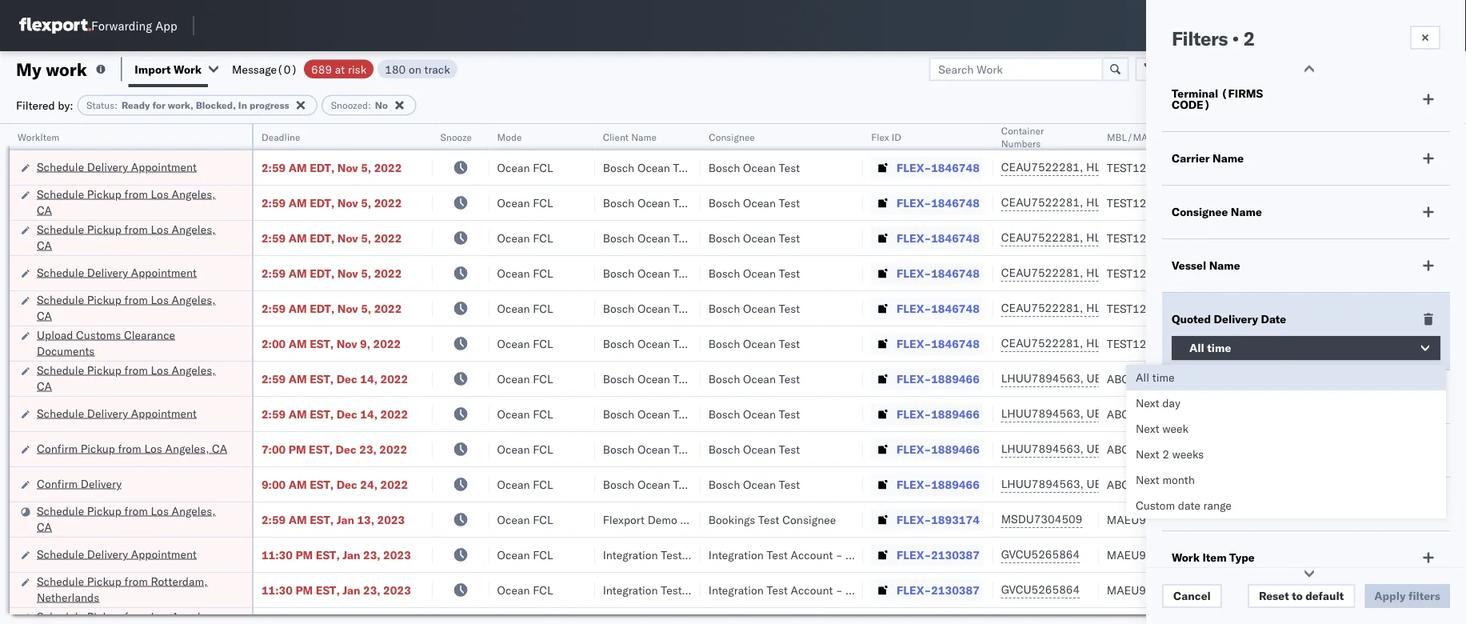 Task type: locate. For each thing, give the bounding box(es) containing it.
schedule delivery appointment for the schedule delivery appointment link for third schedule delivery appointment button from the bottom of the page
[[37, 265, 197, 279]]

date right arrival
[[1211, 443, 1237, 457]]

0 horizontal spatial all
[[1136, 370, 1150, 384]]

message
[[232, 62, 277, 76]]

list box containing all time
[[1126, 365, 1446, 518]]

appointment
[[131, 160, 197, 174], [131, 265, 197, 279], [131, 406, 197, 420], [131, 547, 197, 561]]

0 vertical spatial 23,
[[359, 442, 377, 456]]

1 vertical spatial 11:30
[[262, 583, 293, 597]]

0 vertical spatial maeu9408431
[[1107, 548, 1188, 562]]

delivery inside confirm delivery link
[[81, 476, 122, 490]]

1 vertical spatial work
[[1172, 550, 1200, 564]]

5 fcl from the top
[[533, 301, 553, 315]]

6 schedule from the top
[[37, 363, 84, 377]]

schedule delivery appointment link down workitem button
[[37, 159, 197, 175]]

3 edt, from the top
[[310, 231, 335, 245]]

5 am from the top
[[289, 301, 307, 315]]

all time inside list box
[[1136, 370, 1175, 384]]

schedule delivery appointment button up schedule pickup from rotterdam, netherlands
[[37, 546, 197, 564]]

2 flex-1846748 from the top
[[897, 196, 980, 210]]

1 vertical spatial gvcu5265864
[[1001, 582, 1080, 596]]

1 vertical spatial account
[[791, 583, 833, 597]]

13 ocean fcl from the top
[[497, 583, 553, 597]]

2022
[[374, 160, 402, 174], [374, 196, 402, 210], [374, 231, 402, 245], [374, 266, 402, 280], [374, 301, 402, 315], [373, 336, 401, 350], [380, 372, 408, 386], [380, 407, 408, 421], [380, 442, 407, 456], [380, 477, 408, 491]]

0 vertical spatial karl
[[846, 548, 866, 562]]

0 vertical spatial 2130387
[[931, 548, 980, 562]]

1 vertical spatial karl
[[846, 583, 866, 597]]

edt, for 3rd schedule pickup from los angeles, ca link from the bottom
[[310, 301, 335, 315]]

2 ceau7522281, from the top
[[1001, 195, 1084, 209]]

on
[[409, 62, 421, 76]]

schedule delivery appointment for the schedule delivery appointment link associated with 4th schedule delivery appointment button from the top
[[37, 547, 197, 561]]

0 horizontal spatial time
[[1153, 370, 1175, 384]]

2:59 am edt, nov 5, 2022
[[262, 160, 402, 174], [262, 196, 402, 210], [262, 231, 402, 245], [262, 266, 402, 280], [262, 301, 402, 315]]

name right carrier
[[1213, 151, 1244, 165]]

6 test123456 from the top
[[1107, 336, 1175, 350]]

item
[[1203, 550, 1227, 564]]

hlxu6269489, for 5th schedule pickup from los angeles, ca button from the bottom of the page
[[1086, 195, 1168, 209]]

los for 4th schedule pickup from los angeles, ca button
[[151, 363, 169, 377]]

custom date range
[[1136, 498, 1232, 512]]

2:59 am est, dec 14, 2022 down 2:00 am est, nov 9, 2022 at the left of the page
[[262, 372, 408, 386]]

1 horizontal spatial time
[[1208, 341, 1232, 355]]

delivery up customs
[[87, 265, 128, 279]]

angeles, inside 'button'
[[165, 441, 209, 455]]

1 horizontal spatial deadline
[[1172, 390, 1220, 404]]

all time down the quoted delivery date
[[1190, 341, 1232, 355]]

0 horizontal spatial all time
[[1136, 370, 1175, 384]]

1 horizontal spatial all
[[1190, 341, 1205, 355]]

0 vertical spatial operator
[[1310, 131, 1349, 143]]

6 2:59 from the top
[[262, 372, 286, 386]]

los inside schedule pickup from los angeles,
[[151, 609, 169, 623]]

abcdefg78456546 up next week
[[1107, 407, 1215, 421]]

date up all time button
[[1261, 312, 1287, 326]]

1 hlxu6269489, from the top
[[1086, 160, 1168, 174]]

schedule delivery appointment for the schedule delivery appointment link related to 3rd schedule delivery appointment button from the top
[[37, 406, 197, 420]]

time down the quoted delivery date
[[1208, 341, 1232, 355]]

2 uetu5238478 from the top
[[1087, 406, 1165, 420]]

1 vertical spatial 14,
[[360, 407, 378, 421]]

work right import
[[174, 62, 202, 76]]

14, down 9,
[[360, 372, 378, 386]]

1 vertical spatial 2
[[1163, 447, 1170, 461]]

next for next day
[[1136, 396, 1160, 410]]

nov
[[337, 160, 358, 174], [337, 196, 358, 210], [337, 231, 358, 245], [337, 266, 358, 280], [337, 301, 358, 315], [337, 336, 357, 350]]

next up the custom
[[1136, 473, 1160, 487]]

resize handle column header
[[233, 124, 252, 624], [413, 124, 432, 624], [470, 124, 489, 624], [576, 124, 595, 624], [682, 124, 701, 624], [844, 124, 863, 624], [974, 124, 993, 624], [1080, 124, 1099, 624], [1283, 124, 1302, 624], [1389, 124, 1408, 624], [1438, 124, 1457, 624]]

1 horizontal spatial numbers
[[1165, 131, 1205, 143]]

2:59 am est, dec 14, 2022 up 7:00 pm est, dec 23, 2022 at the bottom left of page
[[262, 407, 408, 421]]

arrival
[[1172, 443, 1209, 457]]

flex-2130387
[[897, 548, 980, 562], [897, 583, 980, 597]]

flex id
[[871, 131, 901, 143]]

los for second schedule pickup from los angeles, ca button from the top of the page
[[151, 222, 169, 236]]

ceau7522281, for 5th schedule pickup from los angeles, ca button from the bottom of the page
[[1001, 195, 1084, 209]]

uetu5238478 up next day
[[1087, 371, 1165, 385]]

2 1846748 from the top
[[931, 196, 980, 210]]

5,
[[361, 160, 371, 174], [361, 196, 371, 210], [361, 231, 371, 245], [361, 266, 371, 280], [361, 301, 371, 315]]

ceau7522281,
[[1001, 160, 1084, 174], [1001, 195, 1084, 209], [1001, 230, 1084, 244], [1001, 266, 1084, 280], [1001, 301, 1084, 315], [1001, 336, 1084, 350]]

2 schedule pickup from los angeles, ca from the top
[[37, 222, 216, 252]]

4 5, from the top
[[361, 266, 371, 280]]

0 horizontal spatial 2
[[1163, 447, 1170, 461]]

0 horizontal spatial deadline
[[262, 131, 300, 143]]

hlxu8034992 down vessel name
[[1171, 301, 1250, 315]]

4 2:59 from the top
[[262, 266, 286, 280]]

name down the 'carrier name'
[[1231, 205, 1262, 219]]

work
[[174, 62, 202, 76], [1172, 550, 1200, 564]]

2 account from the top
[[791, 583, 833, 597]]

180
[[385, 62, 406, 76]]

4 schedule delivery appointment button from the top
[[37, 546, 197, 564]]

flex-1889466 button
[[871, 368, 983, 390], [871, 368, 983, 390], [871, 403, 983, 425], [871, 403, 983, 425], [871, 438, 983, 460], [871, 438, 983, 460], [871, 473, 983, 496], [871, 473, 983, 496]]

resize handle column header for container numbers button
[[1080, 124, 1099, 624]]

1 horizontal spatial all time
[[1190, 341, 1232, 355]]

14,
[[360, 372, 378, 386], [360, 407, 378, 421]]

3 5, from the top
[[361, 231, 371, 245]]

8 resize handle column header from the left
[[1080, 124, 1099, 624]]

ceau7522281, for 3rd schedule pickup from los angeles, ca button
[[1001, 301, 1084, 315]]

1 vertical spatial time
[[1153, 370, 1175, 384]]

1846748 for upload customs clearance documents button in the left of the page
[[931, 336, 980, 350]]

import work
[[135, 62, 202, 76]]

client
[[603, 131, 629, 143]]

2 fcl from the top
[[533, 196, 553, 210]]

2 ocean fcl from the top
[[497, 196, 553, 210]]

0 vertical spatial 11:30
[[262, 548, 293, 562]]

bosch
[[603, 160, 635, 174], [709, 160, 740, 174], [603, 196, 635, 210], [709, 196, 740, 210], [603, 231, 635, 245], [709, 231, 740, 245], [603, 266, 635, 280], [709, 266, 740, 280], [603, 301, 635, 315], [709, 301, 740, 315], [603, 336, 635, 350], [709, 336, 740, 350], [603, 372, 635, 386], [709, 372, 740, 386], [603, 407, 635, 421], [709, 407, 740, 421], [603, 442, 635, 456], [709, 442, 740, 456], [603, 477, 635, 491], [709, 477, 740, 491]]

1 horizontal spatial work
[[1172, 550, 1200, 564]]

numbers for mbl/mawb numbers
[[1165, 131, 1205, 143]]

nov for 4th schedule pickup from los angeles, ca link from the bottom of the page
[[337, 231, 358, 245]]

numbers up carrier
[[1165, 131, 1205, 143]]

appointment up clearance
[[131, 265, 197, 279]]

3 next from the top
[[1136, 447, 1160, 461]]

2 lhuu7894563, from the top
[[1001, 406, 1084, 420]]

uetu5238478 up next week
[[1087, 406, 1165, 420]]

appointment up confirm pickup from los angeles, ca
[[131, 406, 197, 420]]

next down next day
[[1136, 422, 1160, 436]]

hlxu8034992 for 5th schedule pickup from los angeles, ca button from the bottom of the page
[[1171, 195, 1250, 209]]

2 hlxu8034992 from the top
[[1171, 195, 1250, 209]]

ocean
[[497, 160, 530, 174], [638, 160, 670, 174], [743, 160, 776, 174], [497, 196, 530, 210], [638, 196, 670, 210], [743, 196, 776, 210], [497, 231, 530, 245], [638, 231, 670, 245], [743, 231, 776, 245], [497, 266, 530, 280], [638, 266, 670, 280], [743, 266, 776, 280], [497, 301, 530, 315], [638, 301, 670, 315], [743, 301, 776, 315], [497, 336, 530, 350], [638, 336, 670, 350], [743, 336, 776, 350], [497, 372, 530, 386], [638, 372, 670, 386], [743, 372, 776, 386], [497, 407, 530, 421], [638, 407, 670, 421], [743, 407, 776, 421], [497, 442, 530, 456], [638, 442, 670, 456], [743, 442, 776, 456], [497, 477, 530, 491], [638, 477, 670, 491], [743, 477, 776, 491], [497, 512, 530, 526], [497, 548, 530, 562], [497, 583, 530, 597]]

next for next month
[[1136, 473, 1160, 487]]

schedule delivery appointment button up confirm pickup from los angeles, ca
[[37, 405, 197, 423]]

3 test123456 from the top
[[1107, 231, 1175, 245]]

2 2:59 from the top
[[262, 196, 286, 210]]

name inside button
[[631, 131, 657, 143]]

1 schedule pickup from los angeles, ca link from the top
[[37, 186, 231, 218]]

3 abcdefg78456546 from the top
[[1107, 442, 1215, 456]]

schedule pickup from los angeles, link
[[37, 608, 231, 624]]

work,
[[168, 99, 193, 111]]

uetu5238478 up the custom
[[1087, 477, 1165, 491]]

1 vertical spatial 2:59 am est, dec 14, 2022
[[262, 407, 408, 421]]

schedule delivery appointment up customs
[[37, 265, 197, 279]]

ceau7522281, hlxu6269489, hlxu8034992
[[1001, 160, 1250, 174], [1001, 195, 1250, 209], [1001, 230, 1250, 244], [1001, 266, 1250, 280], [1001, 301, 1250, 315], [1001, 336, 1250, 350]]

0 horizontal spatial operator
[[1172, 497, 1220, 511]]

confirm delivery
[[37, 476, 122, 490]]

2:59 am est, dec 14, 2022
[[262, 372, 408, 386], [262, 407, 408, 421]]

angeles, inside schedule pickup from los angeles,
[[172, 609, 216, 623]]

1893174
[[931, 512, 980, 526]]

name for vessel name
[[1209, 258, 1241, 272]]

2:59 am edt, nov 5, 2022 for 5th schedule pickup from los angeles, ca button from the bottom of the page
[[262, 196, 402, 210]]

1 11:30 from the top
[[262, 548, 293, 562]]

1846748 for second schedule pickup from los angeles, ca button from the top of the page
[[931, 231, 980, 245]]

1 2:59 from the top
[[262, 160, 286, 174]]

next left day
[[1136, 396, 1160, 410]]

2 next from the top
[[1136, 422, 1160, 436]]

0 vertical spatial 11:30 pm est, jan 23, 2023
[[262, 548, 411, 562]]

2023
[[377, 512, 405, 526], [383, 548, 411, 562], [383, 583, 411, 597]]

confirm for confirm pickup from los angeles, ca
[[37, 441, 78, 455]]

6 am from the top
[[289, 336, 307, 350]]

2 right •
[[1244, 26, 1255, 50]]

5 schedule pickup from los angeles, ca button from the top
[[37, 503, 231, 536]]

hlxu8034992 down mbl/mawb numbers button
[[1171, 160, 1250, 174]]

1 1846748 from the top
[[931, 160, 980, 174]]

from inside schedule pickup from rotterdam, netherlands
[[124, 574, 148, 588]]

test123456
[[1107, 160, 1175, 174], [1107, 196, 1175, 210], [1107, 231, 1175, 245], [1107, 266, 1175, 280], [1107, 301, 1175, 315], [1107, 336, 1175, 350]]

numbers inside container numbers
[[1001, 137, 1041, 149]]

13 flex- from the top
[[897, 583, 931, 597]]

7 ocean fcl from the top
[[497, 372, 553, 386]]

1 vertical spatial jan
[[343, 548, 360, 562]]

angeles, for schedule pickup from los angeles, 'link'
[[172, 609, 216, 623]]

reset to default
[[1259, 589, 1344, 603]]

deadline inside button
[[262, 131, 300, 143]]

3 flex-1889466 from the top
[[897, 442, 980, 456]]

delivery down workitem button
[[87, 160, 128, 174]]

dec
[[337, 372, 358, 386], [337, 407, 358, 421], [336, 442, 357, 456], [337, 477, 358, 491]]

: left the no
[[368, 99, 371, 111]]

2:00 am est, nov 9, 2022
[[262, 336, 401, 350]]

1 vertical spatial maeu9408431
[[1107, 583, 1188, 597]]

fcl
[[533, 160, 553, 174], [533, 196, 553, 210], [533, 231, 553, 245], [533, 266, 553, 280], [533, 301, 553, 315], [533, 336, 553, 350], [533, 372, 553, 386], [533, 407, 553, 421], [533, 442, 553, 456], [533, 477, 553, 491], [533, 512, 553, 526], [533, 548, 553, 562], [533, 583, 553, 597]]

5, for 4th schedule pickup from los angeles, ca link from the bottom of the page
[[361, 231, 371, 245]]

angeles, for 1st schedule pickup from los angeles, ca link from the bottom
[[172, 504, 216, 518]]

5, for 1st schedule pickup from los angeles, ca link
[[361, 196, 371, 210]]

abcdefg78456546 up the custom
[[1107, 477, 1215, 491]]

name right client
[[631, 131, 657, 143]]

•
[[1232, 26, 1239, 50]]

1 vertical spatial integration test account - karl lagerfeld
[[709, 583, 917, 597]]

time up next day
[[1153, 370, 1175, 384]]

1 schedule pickup from los angeles, ca button from the top
[[37, 186, 231, 220]]

schedule pickup from los angeles, ca for 1st schedule pickup from los angeles, ca link
[[37, 187, 216, 217]]

range
[[1204, 498, 1232, 512]]

1 2:59 am est, dec 14, 2022 from the top
[[262, 372, 408, 386]]

schedule delivery appointment down workitem button
[[37, 160, 197, 174]]

1 appointment from the top
[[131, 160, 197, 174]]

deadline up week
[[1172, 390, 1220, 404]]

terminal
[[1172, 86, 1219, 100]]

: left ready
[[115, 99, 118, 111]]

schedule delivery appointment link up customs
[[37, 264, 197, 280]]

nov for 3rd schedule pickup from los angeles, ca link from the bottom
[[337, 301, 358, 315]]

4 resize handle column header from the left
[[576, 124, 595, 624]]

nov for 1st schedule pickup from los angeles, ca link
[[337, 196, 358, 210]]

6 hlxu8034992 from the top
[[1171, 336, 1250, 350]]

4 schedule from the top
[[37, 265, 84, 279]]

reset
[[1259, 589, 1289, 603]]

gvcu5265864
[[1001, 547, 1080, 561], [1001, 582, 1080, 596]]

0 vertical spatial jan
[[337, 512, 354, 526]]

1 resize handle column header from the left
[[233, 124, 252, 624]]

0 vertical spatial 2023
[[377, 512, 405, 526]]

2 2:59 am edt, nov 5, 2022 from the top
[[262, 196, 402, 210]]

1 next from the top
[[1136, 396, 1160, 410]]

uetu5238478 down next week
[[1087, 442, 1165, 456]]

1 test123456 from the top
[[1107, 160, 1175, 174]]

name right the vessel
[[1209, 258, 1241, 272]]

flex-1889466
[[897, 372, 980, 386], [897, 407, 980, 421], [897, 442, 980, 456], [897, 477, 980, 491]]

3 schedule from the top
[[37, 222, 84, 236]]

1 horizontal spatial operator
[[1310, 131, 1349, 143]]

0 vertical spatial integration test account - karl lagerfeld
[[709, 548, 917, 562]]

1 vertical spatial integration
[[709, 583, 764, 597]]

next down next week
[[1136, 447, 1160, 461]]

app
[[155, 18, 177, 33]]

0 vertical spatial gvcu5265864
[[1001, 547, 1080, 561]]

2 vertical spatial pm
[[296, 583, 313, 597]]

schedule delivery appointment button up customs
[[37, 264, 197, 282]]

8 2:59 from the top
[[262, 512, 286, 526]]

delivery up confirm pickup from los angeles, ca
[[87, 406, 128, 420]]

0 vertical spatial all time
[[1190, 341, 1232, 355]]

0 vertical spatial flex-2130387
[[897, 548, 980, 562]]

abcdefg78456546
[[1107, 372, 1215, 386], [1107, 407, 1215, 421], [1107, 442, 1215, 456], [1107, 477, 1215, 491]]

0 vertical spatial integration
[[709, 548, 764, 562]]

2 schedule pickup from los angeles, ca button from the top
[[37, 221, 231, 255]]

confirm inside 'link'
[[37, 441, 78, 455]]

1 vertical spatial flex-2130387
[[897, 583, 980, 597]]

0 vertical spatial confirm
[[37, 441, 78, 455]]

all time for list box on the bottom of page containing all time
[[1136, 370, 1175, 384]]

(firms
[[1222, 86, 1264, 100]]

jan
[[337, 512, 354, 526], [343, 548, 360, 562], [343, 583, 360, 597]]

hlxu6269489, for second schedule pickup from los angeles, ca button from the top of the page
[[1086, 230, 1168, 244]]

5, for 3rd schedule pickup from los angeles, ca link from the bottom
[[361, 301, 371, 315]]

confirm inside button
[[37, 476, 78, 490]]

0 vertical spatial 2:59 am est, dec 14, 2022
[[262, 372, 408, 386]]

next month
[[1136, 473, 1195, 487]]

los for confirm pickup from los angeles, ca 'button'
[[144, 441, 162, 455]]

5 2:59 am edt, nov 5, 2022 from the top
[[262, 301, 402, 315]]

schedule inside schedule pickup from rotterdam, netherlands
[[37, 574, 84, 588]]

risk
[[348, 62, 367, 76]]

schedule delivery appointment up confirm pickup from los angeles, ca
[[37, 406, 197, 420]]

angeles, for 1st schedule pickup from los angeles, ca link
[[172, 187, 216, 201]]

0 vertical spatial all
[[1190, 341, 1205, 355]]

10 schedule from the top
[[37, 574, 84, 588]]

1 vertical spatial all
[[1136, 370, 1150, 384]]

0 horizontal spatial numbers
[[1001, 137, 1041, 149]]

time
[[1208, 341, 1232, 355], [1153, 370, 1175, 384]]

2 left weeks
[[1163, 447, 1170, 461]]

5 ceau7522281, from the top
[[1001, 301, 1084, 315]]

4 next from the top
[[1136, 473, 1160, 487]]

2 vertical spatial jan
[[343, 583, 360, 597]]

lagerfeld
[[869, 548, 917, 562], [869, 583, 917, 597]]

0 vertical spatial 14,
[[360, 372, 378, 386]]

1 flex-1846748 from the top
[[897, 160, 980, 174]]

terminal (firms code)
[[1172, 86, 1264, 112]]

2 edt, from the top
[[310, 196, 335, 210]]

maeu9408431
[[1107, 548, 1188, 562], [1107, 583, 1188, 597]]

appointment up rotterdam,
[[131, 547, 197, 561]]

2 vertical spatial 2023
[[383, 583, 411, 597]]

2 vertical spatial 23,
[[363, 583, 381, 597]]

all up next day
[[1136, 370, 1150, 384]]

schedule pickup from los angeles, button
[[37, 608, 231, 624]]

hlxu6269489, for 3rd schedule pickup from los angeles, ca button
[[1086, 301, 1168, 315]]

2 : from the left
[[368, 99, 371, 111]]

confirm pickup from los angeles, ca link
[[37, 440, 227, 456]]

schedule delivery appointment button down workitem button
[[37, 159, 197, 176]]

0 horizontal spatial :
[[115, 99, 118, 111]]

all time up next day
[[1136, 370, 1175, 384]]

1 vertical spatial 11:30 pm est, jan 23, 2023
[[262, 583, 411, 597]]

consignee
[[709, 131, 755, 143], [1172, 205, 1228, 219], [680, 512, 734, 526], [783, 512, 836, 526]]

1 vertical spatial 2023
[[383, 548, 411, 562]]

0 vertical spatial deadline
[[262, 131, 300, 143]]

flex-
[[897, 160, 931, 174], [897, 196, 931, 210], [897, 231, 931, 245], [897, 266, 931, 280], [897, 301, 931, 315], [897, 336, 931, 350], [897, 372, 931, 386], [897, 407, 931, 421], [897, 442, 931, 456], [897, 477, 931, 491], [897, 512, 931, 526], [897, 548, 931, 562], [897, 583, 931, 597]]

6 ceau7522281, from the top
[[1001, 336, 1084, 350]]

-
[[836, 548, 843, 562], [1387, 548, 1394, 562], [836, 583, 843, 597]]

hlxu8034992 down the 'carrier name'
[[1171, 195, 1250, 209]]

jan for schedule pickup from rotterdam, netherlands
[[343, 583, 360, 597]]

0 vertical spatial account
[[791, 548, 833, 562]]

schedule delivery appointment link up schedule pickup from rotterdam, netherlands
[[37, 546, 197, 562]]

1 vertical spatial operator
[[1172, 497, 1220, 511]]

schedule pickup from los angeles, ca for 1st schedule pickup from los angeles, ca link from the bottom
[[37, 504, 216, 534]]

snooze
[[440, 131, 472, 143]]

23, for confirm pickup from los angeles, ca
[[359, 442, 377, 456]]

from inside schedule pickup from los angeles,
[[124, 609, 148, 623]]

5 ceau7522281, hlxu6269489, hlxu8034992 from the top
[[1001, 301, 1250, 315]]

0 vertical spatial work
[[174, 62, 202, 76]]

6 1846748 from the top
[[931, 336, 980, 350]]

1 horizontal spatial date
[[1261, 312, 1287, 326]]

delivery for 4th schedule delivery appointment button from the top
[[87, 547, 128, 561]]

5 hlxu8034992 from the top
[[1171, 301, 1250, 315]]

week
[[1163, 422, 1189, 436]]

flex-1846748
[[897, 160, 980, 174], [897, 196, 980, 210], [897, 231, 980, 245], [897, 266, 980, 280], [897, 301, 980, 315], [897, 336, 980, 350]]

11 ocean fcl from the top
[[497, 512, 553, 526]]

14, up 7:00 pm est, dec 23, 2022 at the bottom left of page
[[360, 407, 378, 421]]

numbers down container
[[1001, 137, 1041, 149]]

4 am from the top
[[289, 266, 307, 280]]

all down quoted
[[1190, 341, 1205, 355]]

1 vertical spatial confirm
[[37, 476, 78, 490]]

list box
[[1126, 365, 1446, 518]]

dec up 9:00 am est, dec 24, 2022
[[336, 442, 357, 456]]

0 vertical spatial 2
[[1244, 26, 1255, 50]]

4 lhuu7894563, from the top
[[1001, 477, 1084, 491]]

0 vertical spatial date
[[1261, 312, 1287, 326]]

integration
[[709, 548, 764, 562], [709, 583, 764, 597]]

0 vertical spatial pm
[[289, 442, 306, 456]]

schedule
[[37, 160, 84, 174], [37, 187, 84, 201], [37, 222, 84, 236], [37, 265, 84, 279], [37, 292, 84, 306], [37, 363, 84, 377], [37, 406, 84, 420], [37, 504, 84, 518], [37, 547, 84, 561], [37, 574, 84, 588], [37, 609, 84, 623]]

flex-1893174 button
[[871, 508, 983, 531], [871, 508, 983, 531]]

all time button
[[1172, 336, 1441, 360]]

1 schedule delivery appointment link from the top
[[37, 159, 197, 175]]

schedule delivery appointment link up confirm pickup from los angeles, ca
[[37, 405, 197, 421]]

schedule pickup from los angeles, ca for 3rd schedule pickup from los angeles, ca link from the bottom
[[37, 292, 216, 322]]

pickup inside schedule pickup from rotterdam, netherlands
[[87, 574, 122, 588]]

appointment down workitem button
[[131, 160, 197, 174]]

hlxu8034992 down quoted
[[1171, 336, 1250, 350]]

hlxu6269489,
[[1086, 160, 1168, 174], [1086, 195, 1168, 209], [1086, 230, 1168, 244], [1086, 266, 1168, 280], [1086, 301, 1168, 315], [1086, 336, 1168, 350]]

1 vertical spatial all time
[[1136, 370, 1175, 384]]

1 vertical spatial pm
[[296, 548, 313, 562]]

0 vertical spatial time
[[1208, 341, 1232, 355]]

weeks
[[1173, 447, 1204, 461]]

3 schedule pickup from los angeles, ca button from the top
[[37, 292, 231, 325]]

schedule pickup from los angeles, ca button
[[37, 186, 231, 220], [37, 221, 231, 255], [37, 292, 231, 325], [37, 362, 231, 396], [37, 503, 231, 536]]

0 vertical spatial lagerfeld
[[869, 548, 917, 562]]

1 vertical spatial lagerfeld
[[869, 583, 917, 597]]

0 horizontal spatial work
[[174, 62, 202, 76]]

delivery down confirm pickup from los angeles, ca 'button'
[[81, 476, 122, 490]]

1 vertical spatial 2130387
[[931, 583, 980, 597]]

abcdefg78456546 down next week
[[1107, 442, 1215, 456]]

1 ceau7522281, from the top
[[1001, 160, 1084, 174]]

import
[[135, 62, 171, 76]]

all time inside button
[[1190, 341, 1232, 355]]

11:30
[[262, 548, 293, 562], [262, 583, 293, 597]]

12 fcl from the top
[[533, 548, 553, 562]]

: for status
[[115, 99, 118, 111]]

next week
[[1136, 422, 1189, 436]]

upload
[[37, 328, 73, 342]]

dec down 2:00 am est, nov 9, 2022 at the left of the page
[[337, 372, 358, 386]]

container numbers
[[1001, 124, 1044, 149]]

1 vertical spatial date
[[1211, 443, 1237, 457]]

delivery for third schedule delivery appointment button from the bottom of the page
[[87, 265, 128, 279]]

2 5, from the top
[[361, 196, 371, 210]]

work left the "item" on the bottom right of the page
[[1172, 550, 1200, 564]]

hlxu8034992 down consignee name on the top of page
[[1171, 230, 1250, 244]]

2
[[1244, 26, 1255, 50], [1163, 447, 1170, 461]]

5 edt, from the top
[[310, 301, 335, 315]]

5 flex-1846748 from the top
[[897, 301, 980, 315]]

2 lagerfeld from the top
[[869, 583, 917, 597]]

schedule delivery appointment up schedule pickup from rotterdam, netherlands
[[37, 547, 197, 561]]

23,
[[359, 442, 377, 456], [363, 548, 381, 562], [363, 583, 381, 597]]

2 abcdefg78456546 from the top
[[1107, 407, 1215, 421]]

2 2130387 from the top
[[931, 583, 980, 597]]

delivery up schedule pickup from rotterdam, netherlands
[[87, 547, 128, 561]]

2 integration test account - karl lagerfeld from the top
[[709, 583, 917, 597]]

7 resize handle column header from the left
[[974, 124, 993, 624]]

next
[[1136, 396, 1160, 410], [1136, 422, 1160, 436], [1136, 447, 1160, 461], [1136, 473, 1160, 487]]

4 schedule pickup from los angeles, ca from the top
[[37, 363, 216, 393]]

4 schedule delivery appointment from the top
[[37, 547, 197, 561]]

schedule delivery appointment button
[[37, 159, 197, 176], [37, 264, 197, 282], [37, 405, 197, 423], [37, 546, 197, 564]]

hlxu8034992 up quoted
[[1171, 266, 1250, 280]]

deadline
[[262, 131, 300, 143], [1172, 390, 1220, 404]]

1 horizontal spatial :
[[368, 99, 371, 111]]

abcdefg78456546 up next day
[[1107, 372, 1215, 386]]

1 hlxu8034992 from the top
[[1171, 160, 1250, 174]]

los inside 'button'
[[144, 441, 162, 455]]

deadline down progress
[[262, 131, 300, 143]]

1 gvcu5265864 from the top
[[1001, 547, 1080, 561]]

11 fcl from the top
[[533, 512, 553, 526]]



Task type: vqa. For each thing, say whether or not it's contained in the screenshot.
The No corresponding to FLEX-1669777
no



Task type: describe. For each thing, give the bounding box(es) containing it.
24,
[[360, 477, 378, 491]]

4 ceau7522281, hlxu6269489, hlxu8034992 from the top
[[1001, 266, 1250, 280]]

code)
[[1172, 98, 1211, 112]]

work item type
[[1172, 550, 1255, 564]]

forwarding app
[[91, 18, 177, 33]]

3 fcl from the top
[[533, 231, 553, 245]]

4 hlxu6269489, from the top
[[1086, 266, 1168, 280]]

schedule pickup from los angeles, ca for 4th schedule pickup from los angeles, ca link from the bottom of the page
[[37, 222, 216, 252]]

all time for all time button
[[1190, 341, 1232, 355]]

maeu9736123
[[1107, 512, 1188, 526]]

los for 3rd schedule pickup from los angeles, ca button
[[151, 292, 169, 306]]

documents
[[37, 344, 95, 358]]

appointment for the schedule delivery appointment link related to 3rd schedule delivery appointment button from the top
[[131, 406, 197, 420]]

3 flex-1846748 from the top
[[897, 231, 980, 245]]

1 ceau7522281, hlxu6269489, hlxu8034992 from the top
[[1001, 160, 1250, 174]]

3 lhuu7894563, from the top
[[1001, 442, 1084, 456]]

consignee button
[[701, 127, 847, 143]]

3 ceau7522281, hlxu6269489, hlxu8034992 from the top
[[1001, 230, 1250, 244]]

9 ocean fcl from the top
[[497, 442, 553, 456]]

default
[[1306, 589, 1344, 603]]

ceau7522281, for second schedule pickup from los angeles, ca button from the top of the page
[[1001, 230, 1084, 244]]

3 uetu5238478 from the top
[[1087, 442, 1165, 456]]

mbl/mawb numbers
[[1107, 131, 1205, 143]]

resize handle column header for deadline button
[[413, 124, 432, 624]]

los for 5th schedule pickup from los angeles, ca button from the bottom of the page
[[151, 187, 169, 201]]

savant
[[1347, 231, 1382, 245]]

angeles, for 3rd schedule pickup from los angeles, ca link from the bottom
[[172, 292, 216, 306]]

angeles, for 4th schedule pickup from los angeles, ca link from the bottom of the page
[[172, 222, 216, 236]]

quoted
[[1172, 312, 1211, 326]]

flex
[[871, 131, 889, 143]]

7:00
[[262, 442, 286, 456]]

1 edt, from the top
[[310, 160, 335, 174]]

upload customs clearance documents link
[[37, 327, 231, 359]]

8 flex- from the top
[[897, 407, 931, 421]]

time inside all time button
[[1208, 341, 1232, 355]]

msdu7304509
[[1001, 512, 1083, 526]]

6 ceau7522281, hlxu6269489, hlxu8034992 from the top
[[1001, 336, 1250, 350]]

origin
[[1421, 548, 1451, 562]]

2:59 am edt, nov 5, 2022 for second schedule pickup from los angeles, ca button from the top of the page
[[262, 231, 402, 245]]

9 am from the top
[[289, 477, 307, 491]]

nov for upload customs clearance documents link
[[337, 336, 357, 350]]

6 ocean fcl from the top
[[497, 336, 553, 350]]

2 flex-2130387 from the top
[[897, 583, 980, 597]]

work
[[46, 58, 87, 80]]

flex-1893174
[[897, 512, 980, 526]]

4 edt, from the top
[[310, 266, 335, 280]]

name for consignee name
[[1231, 205, 1262, 219]]

schedule delivery appointment link for 4th schedule delivery appointment button from the top
[[37, 546, 197, 562]]

7 flex- from the top
[[897, 372, 931, 386]]

(0)
[[277, 62, 298, 76]]

from inside 'button'
[[118, 441, 141, 455]]

4 2:59 am edt, nov 5, 2022 from the top
[[262, 266, 402, 280]]

jan for schedule pickup from los angeles, ca
[[337, 512, 354, 526]]

schedule pickup from rotterdam, netherlands link
[[37, 573, 231, 605]]

filters • 2
[[1172, 26, 1255, 50]]

schedule inside schedule pickup from los angeles,
[[37, 609, 84, 623]]

flex id button
[[863, 127, 977, 143]]

los for schedule pickup from los angeles, "button" on the left of page
[[151, 609, 169, 623]]

1 karl from the top
[[846, 548, 866, 562]]

by:
[[58, 98, 73, 112]]

my work
[[16, 58, 87, 80]]

2023 for schedule pickup from rotterdam, netherlands
[[383, 583, 411, 597]]

1 maeu9408431 from the top
[[1107, 548, 1188, 562]]

1846748 for 3rd schedule pickup from los angeles, ca button
[[931, 301, 980, 315]]

for
[[152, 99, 165, 111]]

delivery for 4th schedule delivery appointment button from the bottom of the page
[[87, 160, 128, 174]]

numbers for container numbers
[[1001, 137, 1041, 149]]

workitem
[[18, 131, 59, 143]]

pickup inside 'button'
[[81, 441, 115, 455]]

delivery for confirm delivery button
[[81, 476, 122, 490]]

2 lhuu7894563, uetu5238478 from the top
[[1001, 406, 1165, 420]]

hlxu8034992 for upload customs clearance documents button in the left of the page
[[1171, 336, 1250, 350]]

appointment for the schedule delivery appointment link associated with 4th schedule delivery appointment button from the top
[[131, 547, 197, 561]]

13 fcl from the top
[[533, 583, 553, 597]]

hlxu8034992 for second schedule pickup from los angeles, ca button from the top of the page
[[1171, 230, 1250, 244]]

4 flex- from the top
[[897, 266, 931, 280]]

7 schedule from the top
[[37, 406, 84, 420]]

3 1889466 from the top
[[931, 442, 980, 456]]

jaehyung
[[1310, 548, 1357, 562]]

forwarding
[[91, 18, 152, 33]]

pickup inside schedule pickup from los angeles,
[[87, 609, 122, 623]]

180 on track
[[385, 62, 450, 76]]

resize handle column header for workitem button
[[233, 124, 252, 624]]

4 fcl from the top
[[533, 266, 553, 280]]

2:59 am edt, nov 5, 2022 for 3rd schedule pickup from los angeles, ca button
[[262, 301, 402, 315]]

8 ocean fcl from the top
[[497, 407, 553, 421]]

cancel
[[1174, 589, 1211, 603]]

689 at risk
[[311, 62, 367, 76]]

23, for schedule pickup from rotterdam, netherlands
[[363, 583, 381, 597]]

delivery for 3rd schedule delivery appointment button from the top
[[87, 406, 128, 420]]

import work button
[[135, 62, 202, 76]]

11 resize handle column header from the left
[[1438, 124, 1457, 624]]

schedule delivery appointment for 4th schedule delivery appointment button from the bottom of the page's the schedule delivery appointment link
[[37, 160, 197, 174]]

edt, for 1st schedule pickup from los angeles, ca link
[[310, 196, 335, 210]]

next for next 2 weeks
[[1136, 447, 1160, 461]]

filters
[[1172, 26, 1228, 50]]

9,
[[360, 336, 371, 350]]

filtered by:
[[16, 98, 73, 112]]

3 lhuu7894563, uetu5238478 from the top
[[1001, 442, 1165, 456]]

next day
[[1136, 396, 1181, 410]]

2:59 am est, jan 13, 2023
[[262, 512, 405, 526]]

schedule pickup from rotterdam, netherlands
[[37, 574, 208, 604]]

snoozed
[[331, 99, 368, 111]]

dec up 7:00 pm est, dec 23, 2022 at the bottom left of page
[[337, 407, 358, 421]]

vessel
[[1172, 258, 1207, 272]]

bookings test consignee
[[709, 512, 836, 526]]

: for snoozed
[[368, 99, 371, 111]]

1 flex-1889466 from the top
[[897, 372, 980, 386]]

consignee name
[[1172, 205, 1262, 219]]

1 uetu5238478 from the top
[[1087, 371, 1165, 385]]

track
[[424, 62, 450, 76]]

client name button
[[595, 127, 685, 143]]

bookings
[[709, 512, 756, 526]]

resize handle column header for client name button
[[682, 124, 701, 624]]

no
[[375, 99, 388, 111]]

schedule pickup from rotterdam, netherlands button
[[37, 573, 231, 607]]

flexport. image
[[19, 18, 91, 34]]

upload customs clearance documents
[[37, 328, 175, 358]]

name for client name
[[631, 131, 657, 143]]

custom
[[1136, 498, 1175, 512]]

4 hlxu8034992 from the top
[[1171, 266, 1250, 280]]

3 flex- from the top
[[897, 231, 931, 245]]

deadline button
[[254, 127, 416, 143]]

7 am from the top
[[289, 372, 307, 386]]

8 am from the top
[[289, 407, 307, 421]]

upload customs clearance documents button
[[37, 327, 231, 360]]

vessel name
[[1172, 258, 1241, 272]]

all inside button
[[1190, 341, 1205, 355]]

mbl/mawb numbers button
[[1099, 127, 1286, 143]]

1 horizontal spatial 2
[[1244, 26, 1255, 50]]

5 schedule pickup from los angeles, ca link from the top
[[37, 503, 231, 535]]

cancel button
[[1162, 584, 1222, 608]]

1 flex-2130387 from the top
[[897, 548, 980, 562]]

ag
[[1454, 548, 1466, 562]]

2 karl from the top
[[846, 583, 866, 597]]

7:00 pm est, dec 23, 2022
[[262, 442, 407, 456]]

dec left 24,
[[337, 477, 358, 491]]

4 1846748 from the top
[[931, 266, 980, 280]]

in
[[238, 99, 247, 111]]

2 schedule pickup from los angeles, ca link from the top
[[37, 221, 231, 253]]

ceau7522281, for upload customs clearance documents button in the left of the page
[[1001, 336, 1084, 350]]

confirm delivery button
[[37, 476, 122, 493]]

test123456 for 3rd schedule pickup from los angeles, ca button
[[1107, 301, 1175, 315]]

los for first schedule pickup from los angeles, ca button from the bottom of the page
[[151, 504, 169, 518]]

consignee inside consignee "button"
[[709, 131, 755, 143]]

actions
[[1418, 131, 1451, 143]]

Search Work text field
[[929, 57, 1103, 81]]

0 horizontal spatial date
[[1211, 443, 1237, 457]]

12 ocean fcl from the top
[[497, 548, 553, 562]]

status : ready for work, blocked, in progress
[[86, 99, 289, 111]]

1 lhuu7894563, from the top
[[1001, 371, 1084, 385]]

angeles, for confirm pickup from los angeles, ca 'link'
[[165, 441, 209, 455]]

13,
[[357, 512, 374, 526]]

blocked,
[[196, 99, 236, 111]]

workitem button
[[10, 127, 236, 143]]

2 2:59 am est, dec 14, 2022 from the top
[[262, 407, 408, 421]]

10 resize handle column header from the left
[[1389, 124, 1408, 624]]

4 schedule pickup from los angeles, ca button from the top
[[37, 362, 231, 396]]

name for carrier name
[[1213, 151, 1244, 165]]

1 account from the top
[[791, 548, 833, 562]]

5 2:59 from the top
[[262, 301, 286, 315]]

2 gvcu5265864 from the top
[[1001, 582, 1080, 596]]

mode
[[497, 131, 522, 143]]

date
[[1178, 498, 1201, 512]]

6 fcl from the top
[[533, 336, 553, 350]]

2 schedule delivery appointment button from the top
[[37, 264, 197, 282]]

appointment for the schedule delivery appointment link for third schedule delivery appointment button from the bottom of the page
[[131, 265, 197, 279]]

4 abcdefg78456546 from the top
[[1107, 477, 1215, 491]]

2:00
[[262, 336, 286, 350]]

angeles, for 2nd schedule pickup from los angeles, ca link from the bottom of the page
[[172, 363, 216, 377]]

6 flex- from the top
[[897, 336, 931, 350]]

filtered
[[16, 98, 55, 112]]

9 flex- from the top
[[897, 442, 931, 456]]

next for next week
[[1136, 422, 1160, 436]]

confirm delivery link
[[37, 476, 122, 492]]

test123456 for upload customs clearance documents button in the left of the page
[[1107, 336, 1175, 350]]

Search Shipments (/) text field
[[1160, 14, 1314, 38]]

1 integration from the top
[[709, 548, 764, 562]]

ca inside confirm pickup from los angeles, ca 'link'
[[212, 441, 227, 455]]

1 schedule delivery appointment button from the top
[[37, 159, 197, 176]]

1 integration test account - karl lagerfeld from the top
[[709, 548, 917, 562]]

delivery right quoted
[[1214, 312, 1258, 326]]

1 2130387 from the top
[[931, 548, 980, 562]]

1 vertical spatial deadline
[[1172, 390, 1220, 404]]

reset to default button
[[1248, 584, 1355, 608]]

7 2:59 from the top
[[262, 407, 286, 421]]

9 schedule from the top
[[37, 547, 84, 561]]

1846748 for 5th schedule pickup from los angeles, ca button from the bottom of the page
[[931, 196, 980, 210]]

10 flex- from the top
[[897, 477, 931, 491]]

resize handle column header for mbl/mawb numbers button
[[1283, 124, 1302, 624]]

2 am from the top
[[289, 196, 307, 210]]

confirm for confirm delivery
[[37, 476, 78, 490]]

2023 for schedule pickup from los angeles, ca
[[377, 512, 405, 526]]

resize handle column header for consignee "button"
[[844, 124, 863, 624]]

mbl/mawb
[[1107, 131, 1163, 143]]

month
[[1163, 473, 1195, 487]]

10 am from the top
[[289, 512, 307, 526]]

netherlands
[[37, 590, 99, 604]]

edt, for 4th schedule pickup from los angeles, ca link from the bottom of the page
[[310, 231, 335, 245]]

1 vertical spatial 23,
[[363, 548, 381, 562]]

my
[[16, 58, 41, 80]]

2 ceau7522281, hlxu6269489, hlxu8034992 from the top
[[1001, 195, 1250, 209]]

flexport demo consignee
[[603, 512, 734, 526]]

hlxu8034992 for 3rd schedule pickup from los angeles, ca button
[[1171, 301, 1250, 315]]

status
[[86, 99, 115, 111]]

choi
[[1360, 548, 1384, 562]]

carrier
[[1172, 151, 1210, 165]]

1 am from the top
[[289, 160, 307, 174]]

hlxu6269489, for upload customs clearance documents button in the left of the page
[[1086, 336, 1168, 350]]

id
[[892, 131, 901, 143]]

3 schedule delivery appointment button from the top
[[37, 405, 197, 423]]

10 ocean fcl from the top
[[497, 477, 553, 491]]

1 abcdefg78456546 from the top
[[1107, 372, 1215, 386]]

type
[[1230, 550, 1255, 564]]

confirm pickup from los angeles, ca
[[37, 441, 227, 455]]

customs
[[76, 328, 121, 342]]

2 flex- from the top
[[897, 196, 931, 210]]

schedule pickup from los angeles,
[[37, 609, 216, 624]]

resize handle column header for mode button
[[576, 124, 595, 624]]

9:00 am est, dec 24, 2022
[[262, 477, 408, 491]]

test123456 for 5th schedule pickup from los angeles, ca button from the bottom of the page
[[1107, 196, 1175, 210]]

1 lagerfeld from the top
[[869, 548, 917, 562]]

schedule delivery appointment link for third schedule delivery appointment button from the bottom of the page
[[37, 264, 197, 280]]

client name
[[603, 131, 657, 143]]

3 am from the top
[[289, 231, 307, 245]]

resize handle column header for 'flex id' button
[[974, 124, 993, 624]]

container
[[1001, 124, 1044, 136]]

2 flex-1889466 from the top
[[897, 407, 980, 421]]

omkar
[[1310, 231, 1344, 245]]

pm for schedule pickup from rotterdam, netherlands
[[296, 583, 313, 597]]

schedule delivery appointment link for 4th schedule delivery appointment button from the bottom of the page
[[37, 159, 197, 175]]

schedule delivery appointment link for 3rd schedule delivery appointment button from the top
[[37, 405, 197, 421]]

appointment for 4th schedule delivery appointment button from the bottom of the page's the schedule delivery appointment link
[[131, 160, 197, 174]]

1 1889466 from the top
[[931, 372, 980, 386]]

test123456 for second schedule pickup from los angeles, ca button from the top of the page
[[1107, 231, 1175, 245]]

schedule pickup from los angeles, ca for 2nd schedule pickup from los angeles, ca link from the bottom of the page
[[37, 363, 216, 393]]

1 lhuu7894563, uetu5238478 from the top
[[1001, 371, 1165, 385]]

12 flex- from the top
[[897, 548, 931, 562]]

pm for confirm pickup from los angeles, ca
[[289, 442, 306, 456]]

8 fcl from the top
[[533, 407, 553, 421]]



